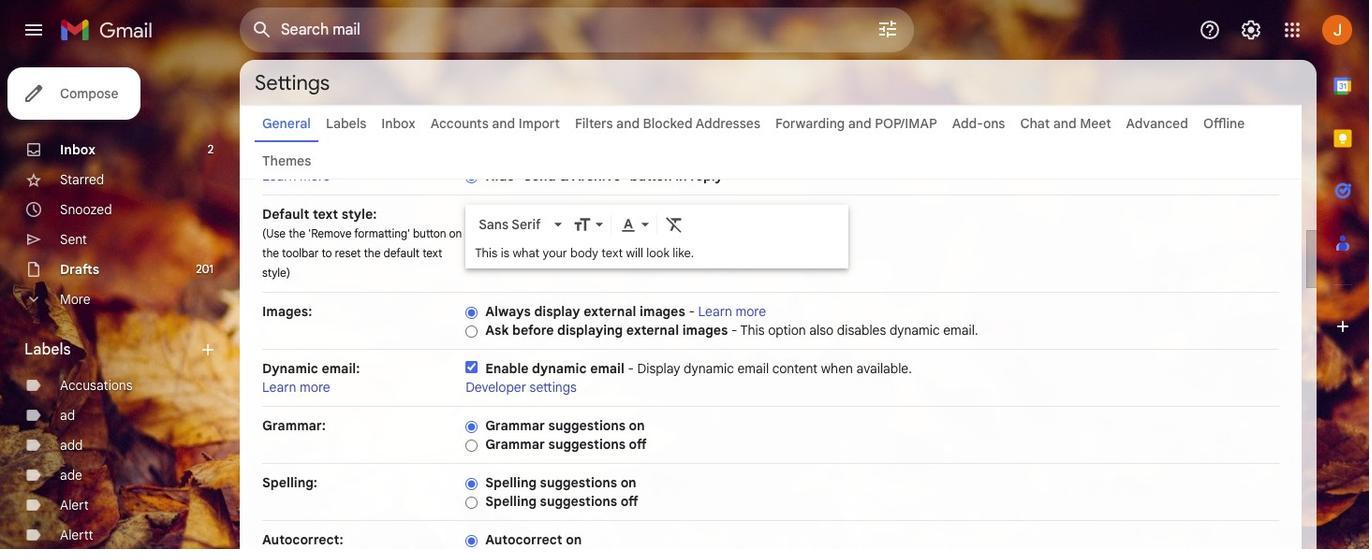 Task type: locate. For each thing, give the bounding box(es) containing it.
0 horizontal spatial button
[[413, 227, 446, 241]]

2 horizontal spatial -
[[732, 322, 738, 339]]

0 horizontal spatial labels
[[24, 341, 71, 360]]

dynamic left 'email.'
[[890, 322, 940, 339]]

spelling right spelling suggestions off radio
[[485, 494, 537, 511]]

accounts
[[431, 115, 489, 132]]

formatting options toolbar
[[471, 207, 843, 242]]

2
[[208, 142, 214, 156]]

0 vertical spatial external
[[584, 304, 637, 320]]

1 horizontal spatial inbox
[[382, 115, 416, 132]]

1 horizontal spatial button
[[630, 168, 672, 185]]

themes
[[262, 153, 311, 170]]

ons
[[984, 115, 1006, 132]]

chat and meet
[[1021, 115, 1112, 132]]

suggestions for grammar suggestions off
[[549, 437, 626, 453]]

2 grammar from the top
[[485, 437, 545, 453]]

spelling suggestions on
[[485, 475, 637, 492]]

images up display
[[640, 304, 686, 320]]

accounts and import
[[431, 115, 560, 132]]

grammar for grammar suggestions off
[[485, 437, 545, 453]]

- left option
[[732, 322, 738, 339]]

1 vertical spatial inbox
[[60, 141, 96, 158]]

always
[[485, 304, 531, 320]]

your
[[543, 245, 568, 261]]

off down grammar suggestions on
[[629, 437, 647, 453]]

advanced
[[1127, 115, 1189, 132]]

to
[[322, 246, 332, 260]]

0 vertical spatial spelling
[[485, 475, 537, 492]]

sans
[[479, 217, 509, 234]]

learn
[[262, 168, 297, 185], [698, 304, 733, 320], [262, 379, 297, 396]]

1 vertical spatial external
[[627, 322, 679, 339]]

in
[[676, 168, 687, 185]]

settings image
[[1240, 19, 1263, 41]]

learn up ask before displaying external images - this option also disables dynamic email.
[[698, 304, 733, 320]]

drafts link
[[60, 261, 99, 278]]

general
[[262, 115, 311, 132]]

2 vertical spatial more
[[300, 379, 330, 396]]

learn up default
[[262, 168, 297, 185]]

1 vertical spatial off
[[621, 494, 639, 511]]

inbox right labels link
[[382, 115, 416, 132]]

more inside dynamic email: learn more
[[300, 379, 330, 396]]

developer settings link
[[466, 379, 577, 396]]

spelling
[[485, 475, 537, 492], [485, 494, 537, 511]]

external
[[584, 304, 637, 320], [627, 322, 679, 339]]

off down spelling suggestions on
[[621, 494, 639, 511]]

add-ons link
[[953, 115, 1006, 132]]

1 vertical spatial spelling
[[485, 494, 537, 511]]

and
[[492, 115, 516, 132], [617, 115, 640, 132], [849, 115, 872, 132], [1054, 115, 1077, 132]]

1 vertical spatial button
[[413, 227, 446, 241]]

images up "enable dynamic email - display dynamic email content when available. developer settings"
[[683, 322, 728, 339]]

labels down more
[[24, 341, 71, 360]]

text left the 'will'
[[602, 245, 623, 261]]

1 email from the left
[[590, 361, 625, 378]]

button up default
[[413, 227, 446, 241]]

accusations
[[60, 378, 133, 394]]

autocorrect
[[485, 532, 563, 549]]

2 horizontal spatial dynamic
[[890, 322, 940, 339]]

learn more
[[262, 168, 330, 185]]

1 horizontal spatial email
[[738, 361, 769, 378]]

this left option
[[741, 322, 765, 339]]

None search field
[[240, 7, 914, 52]]

suggestions up spelling suggestions off on the bottom
[[540, 475, 617, 492]]

button inside default text style: (use the 'remove formatting' button on the toolbar to reset the default text style)
[[413, 227, 446, 241]]

1 horizontal spatial text
[[423, 246, 442, 260]]

filters
[[575, 115, 613, 132]]

suggestions
[[549, 418, 626, 435], [549, 437, 626, 453], [540, 475, 617, 492], [540, 494, 617, 511]]

'remove
[[309, 227, 352, 241]]

tab list
[[1317, 60, 1370, 483]]

look
[[647, 245, 670, 261]]

and right filters
[[617, 115, 640, 132]]

external down always display external images - learn more
[[627, 322, 679, 339]]

1 vertical spatial inbox link
[[60, 141, 96, 158]]

enable
[[485, 361, 529, 378]]

2 vertical spatial learn
[[262, 379, 297, 396]]

drafts
[[60, 261, 99, 278]]

archive"
[[572, 168, 627, 185]]

0 horizontal spatial inbox link
[[60, 141, 96, 158]]

0 vertical spatial inbox link
[[382, 115, 416, 132]]

1 and from the left
[[492, 115, 516, 132]]

spelling suggestions off
[[485, 494, 639, 511]]

suggestions up grammar suggestions off
[[549, 418, 626, 435]]

main menu image
[[22, 19, 45, 41]]

autocorrect:
[[262, 532, 343, 549]]

and left the import
[[492, 115, 516, 132]]

2 email from the left
[[738, 361, 769, 378]]

email
[[590, 361, 625, 378], [738, 361, 769, 378]]

0 horizontal spatial email
[[590, 361, 625, 378]]

will
[[626, 245, 644, 261]]

text up 'remove
[[313, 206, 338, 223]]

email down displaying
[[590, 361, 625, 378]]

2 spelling from the top
[[485, 494, 537, 511]]

1 vertical spatial this
[[741, 322, 765, 339]]

email left content
[[738, 361, 769, 378]]

1 grammar from the top
[[485, 418, 545, 435]]

0 vertical spatial learn
[[262, 168, 297, 185]]

0 vertical spatial labels
[[326, 115, 367, 132]]

compose
[[60, 85, 118, 102]]

hide
[[485, 168, 515, 185]]

dynamic
[[890, 322, 940, 339], [532, 361, 587, 378], [684, 361, 734, 378]]

chat and meet link
[[1021, 115, 1112, 132]]

suggestions for spelling suggestions on
[[540, 475, 617, 492]]

2 vertical spatial -
[[628, 361, 634, 378]]

2 horizontal spatial the
[[364, 246, 381, 260]]

and right chat
[[1054, 115, 1077, 132]]

more down dynamic
[[300, 379, 330, 396]]

learn more link up default
[[262, 168, 330, 185]]

1 vertical spatial learn more link
[[698, 304, 767, 320]]

display
[[638, 361, 681, 378]]

gmail image
[[60, 11, 162, 49]]

external up displaying
[[584, 304, 637, 320]]

Hide "Send & Archive" button in reply radio
[[466, 170, 478, 184]]

spelling right spelling suggestions on radio
[[485, 475, 537, 492]]

grammar right the grammar suggestions off radio
[[485, 437, 545, 453]]

labels inside navigation
[[24, 341, 71, 360]]

labels heading
[[24, 341, 199, 360]]

style:
[[342, 206, 377, 223]]

this left is
[[475, 245, 498, 261]]

on
[[449, 227, 462, 241], [629, 418, 645, 435], [621, 475, 637, 492], [566, 532, 582, 549]]

and left pop/imap
[[849, 115, 872, 132]]

1 vertical spatial -
[[732, 322, 738, 339]]

0 horizontal spatial -
[[628, 361, 634, 378]]

add-
[[953, 115, 984, 132]]

suggestions down grammar suggestions on
[[549, 437, 626, 453]]

option
[[768, 322, 806, 339]]

meet
[[1080, 115, 1112, 132]]

suggestions for grammar suggestions on
[[549, 418, 626, 435]]

learn inside dynamic email: learn more
[[262, 379, 297, 396]]

off for spelling suggestions off
[[621, 494, 639, 511]]

- up ask before displaying external images - this option also disables dynamic email.
[[689, 304, 695, 320]]

0 vertical spatial -
[[689, 304, 695, 320]]

accounts and import link
[[431, 115, 560, 132]]

spelling for spelling suggestions on
[[485, 475, 537, 492]]

images:
[[262, 304, 312, 320]]

email.
[[944, 322, 979, 339]]

more up default
[[300, 168, 330, 185]]

None checkbox
[[466, 362, 478, 374]]

text right default
[[423, 246, 442, 260]]

0 horizontal spatial this
[[475, 245, 498, 261]]

Spelling suggestions on radio
[[466, 478, 478, 492]]

the down formatting'
[[364, 246, 381, 260]]

0 horizontal spatial inbox
[[60, 141, 96, 158]]

ask before displaying external images - this option also disables dynamic email.
[[485, 322, 979, 339]]

reset
[[335, 246, 361, 260]]

0 vertical spatial off
[[629, 437, 647, 453]]

dynamic up settings
[[532, 361, 587, 378]]

more up ask before displaying external images - this option also disables dynamic email.
[[736, 304, 767, 320]]

sans serif
[[479, 217, 541, 234]]

off for grammar suggestions off
[[629, 437, 647, 453]]

also
[[810, 322, 834, 339]]

this
[[475, 245, 498, 261], [741, 322, 765, 339]]

always display external images - learn more
[[485, 304, 767, 320]]

Autocorrect on radio
[[466, 535, 478, 549]]

spelling for spelling suggestions off
[[485, 494, 537, 511]]

1 horizontal spatial -
[[689, 304, 695, 320]]

-
[[689, 304, 695, 320], [732, 322, 738, 339], [628, 361, 634, 378]]

inbox link right labels link
[[382, 115, 416, 132]]

grammar down developer settings "link"
[[485, 418, 545, 435]]

- left display
[[628, 361, 634, 378]]

labels right general link
[[326, 115, 367, 132]]

inbox inside labels navigation
[[60, 141, 96, 158]]

the up toolbar
[[289, 227, 306, 241]]

support image
[[1199, 19, 1222, 41]]

default
[[384, 246, 420, 260]]

add
[[60, 438, 83, 454]]

learn more link down dynamic
[[262, 379, 330, 396]]

learn down dynamic
[[262, 379, 297, 396]]

learn more link up ask before displaying external images - this option also disables dynamic email.
[[698, 304, 767, 320]]

suggestions down spelling suggestions on
[[540, 494, 617, 511]]

&
[[559, 168, 569, 185]]

inbox link
[[382, 115, 416, 132], [60, 141, 96, 158]]

button left in
[[630, 168, 672, 185]]

Ask before displaying external images radio
[[466, 325, 478, 339]]

0 vertical spatial grammar
[[485, 418, 545, 435]]

4 and from the left
[[1054, 115, 1077, 132]]

1 horizontal spatial dynamic
[[684, 361, 734, 378]]

on left sans
[[449, 227, 462, 241]]

0 vertical spatial button
[[630, 168, 672, 185]]

dynamic down ask before displaying external images - this option also disables dynamic email.
[[684, 361, 734, 378]]

3 and from the left
[[849, 115, 872, 132]]

images
[[640, 304, 686, 320], [683, 322, 728, 339]]

inbox link up the starred link
[[60, 141, 96, 158]]

ad
[[60, 408, 75, 424]]

1 horizontal spatial inbox link
[[382, 115, 416, 132]]

1 horizontal spatial labels
[[326, 115, 367, 132]]

the down (use in the left of the page
[[262, 246, 279, 260]]

filters and blocked addresses
[[575, 115, 761, 132]]

text
[[313, 206, 338, 223], [602, 245, 623, 261], [423, 246, 442, 260]]

1 vertical spatial labels
[[24, 341, 71, 360]]

advanced search options image
[[869, 10, 907, 48]]

inbox
[[382, 115, 416, 132], [60, 141, 96, 158]]

on down spelling suggestions off on the bottom
[[566, 532, 582, 549]]

2 and from the left
[[617, 115, 640, 132]]

1 vertical spatial grammar
[[485, 437, 545, 453]]

offline link
[[1204, 115, 1245, 132]]

inbox up the starred link
[[60, 141, 96, 158]]

this is what your body text will look like.
[[475, 245, 694, 261]]

1 spelling from the top
[[485, 475, 537, 492]]



Task type: describe. For each thing, give the bounding box(es) containing it.
email:
[[322, 361, 360, 378]]

ad link
[[60, 408, 75, 424]]

grammar:
[[262, 418, 326, 435]]

settings
[[255, 70, 330, 95]]

body
[[571, 245, 599, 261]]

before
[[512, 322, 554, 339]]

Search mail text field
[[281, 21, 824, 39]]

hide "send & archive" button in reply
[[485, 168, 723, 185]]

style)
[[262, 266, 290, 280]]

and for accounts
[[492, 115, 516, 132]]

available.
[[857, 361, 912, 378]]

Always display external images radio
[[466, 306, 478, 320]]

add link
[[60, 438, 83, 454]]

displaying
[[557, 322, 623, 339]]

what
[[513, 245, 540, 261]]

developer
[[466, 379, 527, 396]]

on down display
[[629, 418, 645, 435]]

1 vertical spatial images
[[683, 322, 728, 339]]

content
[[773, 361, 818, 378]]

labels for 'labels' heading
[[24, 341, 71, 360]]

2 horizontal spatial text
[[602, 245, 623, 261]]

when
[[821, 361, 854, 378]]

sent
[[60, 231, 87, 248]]

and for filters
[[617, 115, 640, 132]]

1 horizontal spatial the
[[289, 227, 306, 241]]

ade link
[[60, 468, 82, 484]]

and for forwarding
[[849, 115, 872, 132]]

0 vertical spatial this
[[475, 245, 498, 261]]

offline
[[1204, 115, 1245, 132]]

2 vertical spatial learn more link
[[262, 379, 330, 396]]

spelling:
[[262, 475, 318, 492]]

alert link
[[60, 497, 89, 514]]

ade
[[60, 468, 82, 484]]

grammar suggestions off
[[485, 437, 647, 453]]

forwarding and pop/imap link
[[776, 115, 938, 132]]

remove formatting ‪(⌘\)‬ image
[[665, 216, 684, 235]]

dynamic
[[262, 361, 318, 378]]

autocorrect on
[[485, 532, 582, 549]]

sent link
[[60, 231, 87, 248]]

chat
[[1021, 115, 1050, 132]]

on inside default text style: (use the 'remove formatting' button on the toolbar to reset the default text style)
[[449, 227, 462, 241]]

themes link
[[262, 153, 311, 170]]

is
[[501, 245, 510, 261]]

suggestions for spelling suggestions off
[[540, 494, 617, 511]]

snoozed link
[[60, 201, 112, 218]]

formatting'
[[354, 227, 410, 241]]

toolbar
[[282, 246, 319, 260]]

1 horizontal spatial this
[[741, 322, 765, 339]]

more
[[60, 291, 90, 308]]

0 vertical spatial learn more link
[[262, 168, 330, 185]]

default
[[262, 206, 309, 223]]

settings
[[530, 379, 577, 396]]

dynamic email: learn more
[[262, 361, 360, 396]]

blocked
[[643, 115, 693, 132]]

0 vertical spatial inbox
[[382, 115, 416, 132]]

0 vertical spatial more
[[300, 168, 330, 185]]

0 horizontal spatial the
[[262, 246, 279, 260]]

0 horizontal spatial text
[[313, 206, 338, 223]]

add-ons
[[953, 115, 1006, 132]]

Grammar suggestions off radio
[[466, 439, 478, 453]]

serif
[[512, 217, 541, 234]]

and for chat
[[1054, 115, 1077, 132]]

0 vertical spatial images
[[640, 304, 686, 320]]

0 horizontal spatial dynamic
[[532, 361, 587, 378]]

like.
[[673, 245, 694, 261]]

filters and blocked addresses link
[[575, 115, 761, 132]]

labels for labels link
[[326, 115, 367, 132]]

pop/imap
[[875, 115, 938, 132]]

1 vertical spatial learn
[[698, 304, 733, 320]]

more button
[[0, 285, 225, 315]]

forwarding and pop/imap
[[776, 115, 938, 132]]

ask
[[485, 322, 509, 339]]

(use
[[262, 227, 286, 241]]

reply
[[691, 168, 723, 185]]

alertt
[[60, 527, 93, 544]]

search mail image
[[245, 13, 279, 47]]

labels link
[[326, 115, 367, 132]]

starred
[[60, 171, 104, 188]]

snoozed
[[60, 201, 112, 218]]

"send
[[518, 168, 556, 185]]

alert
[[60, 497, 89, 514]]

general link
[[262, 115, 311, 132]]

display
[[534, 304, 581, 320]]

201
[[196, 262, 214, 276]]

grammar for grammar suggestions on
[[485, 418, 545, 435]]

- inside "enable dynamic email - display dynamic email content when available. developer settings"
[[628, 361, 634, 378]]

sans serif option
[[475, 216, 551, 235]]

1 vertical spatial more
[[736, 304, 767, 320]]

default text style: (use the 'remove formatting' button on the toolbar to reset the default text style)
[[262, 206, 462, 280]]

on up spelling suggestions off on the bottom
[[621, 475, 637, 492]]

Spelling suggestions off radio
[[466, 496, 478, 510]]

labels navigation
[[0, 60, 240, 550]]

alertt link
[[60, 527, 93, 544]]

compose button
[[7, 67, 141, 120]]

Grammar suggestions on radio
[[466, 420, 478, 435]]

grammar suggestions on
[[485, 418, 645, 435]]

accusations link
[[60, 378, 133, 394]]



Task type: vqa. For each thing, say whether or not it's contained in the screenshot.
2nd Aurora from the bottom of the Labels navigation
no



